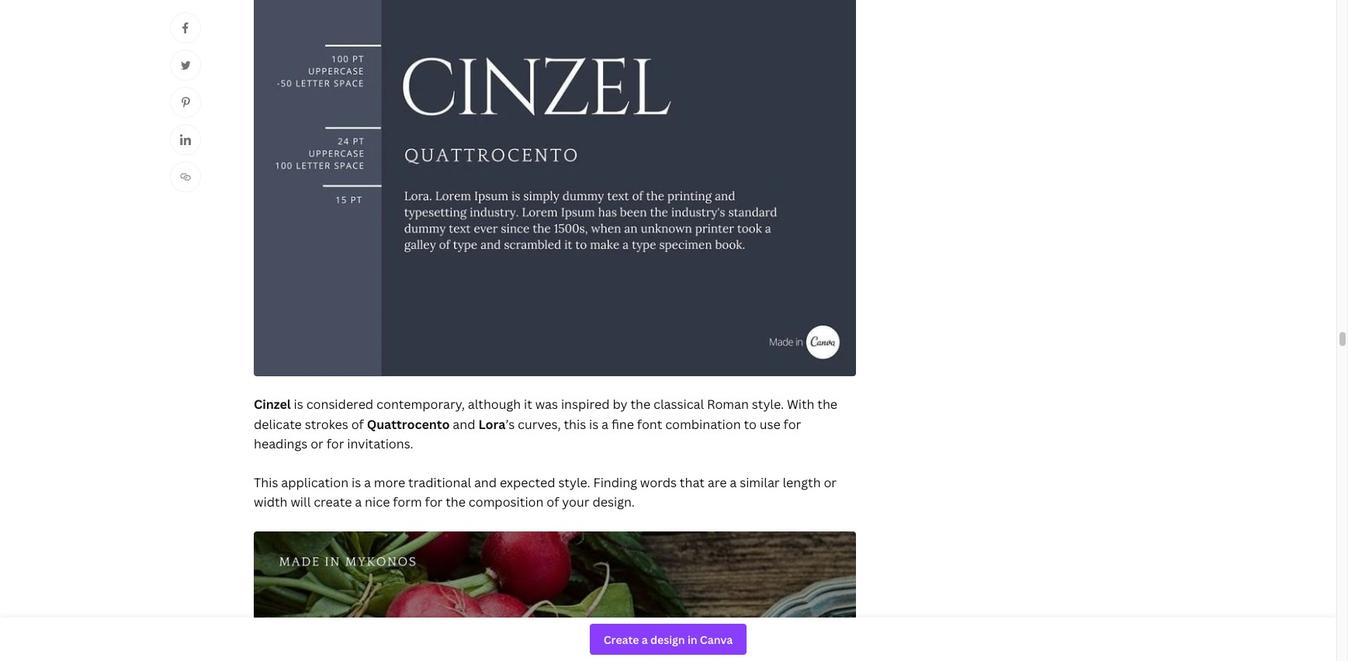 Task type: locate. For each thing, give the bounding box(es) containing it.
1 horizontal spatial of
[[547, 494, 559, 511]]

0 vertical spatial of
[[351, 416, 364, 433]]

of inside is considered contemporary, although it was inspired by the classical roman style. with the delicate strokes of
[[351, 416, 364, 433]]

and up composition
[[474, 474, 497, 491]]

this application is a more traditional and expected style. finding words that are a similar length or width will create a nice form for the composition of your design.
[[254, 474, 837, 511]]

and left "lora"
[[453, 416, 475, 433]]

0 vertical spatial for
[[784, 416, 801, 433]]

style. up use
[[752, 396, 784, 413]]

0 horizontal spatial the
[[446, 494, 466, 511]]

although
[[468, 396, 521, 413]]

a
[[602, 416, 608, 433], [364, 474, 371, 491], [730, 474, 737, 491], [355, 494, 362, 511]]

1 vertical spatial and
[[474, 474, 497, 491]]

the down the traditional on the bottom left of the page
[[446, 494, 466, 511]]

1 vertical spatial is
[[589, 416, 599, 433]]

a inside 's curves, this is a fine font combination to use for headings or for invitations.
[[602, 416, 608, 433]]

2 horizontal spatial is
[[589, 416, 599, 433]]

1 horizontal spatial for
[[425, 494, 443, 511]]

your
[[562, 494, 590, 511]]

1 horizontal spatial style.
[[752, 396, 784, 413]]

of
[[351, 416, 364, 433], [547, 494, 559, 511]]

form
[[393, 494, 422, 511]]

for inside this application is a more traditional and expected style. finding words that are a similar length or width will create a nice form for the composition of your design.
[[425, 494, 443, 511]]

width
[[254, 494, 288, 511]]

0 vertical spatial is
[[294, 396, 303, 413]]

cinzel
[[254, 396, 291, 413]]

or
[[311, 436, 324, 453], [824, 474, 837, 491]]

for down strokes
[[327, 436, 344, 453]]

fine
[[611, 416, 634, 433]]

2 horizontal spatial for
[[784, 416, 801, 433]]

strokes
[[305, 416, 348, 433]]

for down the traditional on the bottom left of the page
[[425, 494, 443, 511]]

1 horizontal spatial the
[[631, 396, 651, 413]]

or down strokes
[[311, 436, 324, 453]]

for
[[784, 416, 801, 433], [327, 436, 344, 453], [425, 494, 443, 511]]

delicate
[[254, 416, 302, 433]]

0 vertical spatial or
[[311, 436, 324, 453]]

0 vertical spatial and
[[453, 416, 475, 433]]

style. up your
[[558, 474, 590, 491]]

0 horizontal spatial is
[[294, 396, 303, 413]]

1 horizontal spatial is
[[352, 474, 361, 491]]

the right with
[[817, 396, 837, 413]]

2 vertical spatial for
[[425, 494, 443, 511]]

will
[[291, 494, 311, 511]]

1 vertical spatial for
[[327, 436, 344, 453]]

1 vertical spatial or
[[824, 474, 837, 491]]

and
[[453, 416, 475, 433], [474, 474, 497, 491]]

for down with
[[784, 416, 801, 433]]

is up create
[[352, 474, 361, 491]]

combination
[[665, 416, 741, 433]]

is
[[294, 396, 303, 413], [589, 416, 599, 433], [352, 474, 361, 491]]

inspired
[[561, 396, 610, 413]]

of down considered
[[351, 416, 364, 433]]

is inside this application is a more traditional and expected style. finding words that are a similar length or width will create a nice form for the composition of your design.
[[352, 474, 361, 491]]

was
[[535, 396, 558, 413]]

1 horizontal spatial or
[[824, 474, 837, 491]]

use
[[760, 416, 781, 433]]

the
[[631, 396, 651, 413], [817, 396, 837, 413], [446, 494, 466, 511]]

2 horizontal spatial the
[[817, 396, 837, 413]]

the right by
[[631, 396, 651, 413]]

1 vertical spatial style.
[[558, 474, 590, 491]]

that
[[680, 474, 705, 491]]

of left your
[[547, 494, 559, 511]]

0 horizontal spatial for
[[327, 436, 344, 453]]

is right this
[[589, 416, 599, 433]]

0 horizontal spatial or
[[311, 436, 324, 453]]

style.
[[752, 396, 784, 413], [558, 474, 590, 491]]

or right length
[[824, 474, 837, 491]]

1 vertical spatial of
[[547, 494, 559, 511]]

2 vertical spatial is
[[352, 474, 361, 491]]

0 vertical spatial style.
[[752, 396, 784, 413]]

with
[[787, 396, 814, 413]]

is right the cinzel
[[294, 396, 303, 413]]

of inside this application is a more traditional and expected style. finding words that are a similar length or width will create a nice form for the composition of your design.
[[547, 494, 559, 511]]

application
[[281, 474, 349, 491]]

a left fine
[[602, 416, 608, 433]]

0 horizontal spatial style.
[[558, 474, 590, 491]]

nice
[[365, 494, 390, 511]]

0 horizontal spatial of
[[351, 416, 364, 433]]

or inside this application is a more traditional and expected style. finding words that are a similar length or width will create a nice form for the composition of your design.
[[824, 474, 837, 491]]

's
[[506, 416, 515, 433]]



Task type: vqa. For each thing, say whether or not it's contained in the screenshot.
the Graphic inside the the Blog Graphic GROUP
no



Task type: describe. For each thing, give the bounding box(es) containing it.
classical
[[654, 396, 704, 413]]

are
[[708, 474, 727, 491]]

expected
[[500, 474, 555, 491]]

finding
[[593, 474, 637, 491]]

's curves, this is a fine font combination to use for headings or for invitations.
[[254, 416, 801, 453]]

lora
[[478, 416, 506, 433]]

it
[[524, 396, 532, 413]]

is inside is considered contemporary, although it was inspired by the classical roman style. with the delicate strokes of
[[294, 396, 303, 413]]

quattrocento and lora
[[367, 416, 506, 433]]

a left more
[[364, 474, 371, 491]]

font
[[637, 416, 662, 433]]

the inside this application is a more traditional and expected style. finding words that are a similar length or width will create a nice form for the composition of your design.
[[446, 494, 466, 511]]

curves,
[[518, 416, 561, 433]]

headings
[[254, 436, 308, 453]]

create
[[314, 494, 352, 511]]

considered
[[306, 396, 373, 413]]

this
[[254, 474, 278, 491]]

more
[[374, 474, 405, 491]]

invitations.
[[347, 436, 413, 453]]

by
[[613, 396, 628, 413]]

and inside this application is a more traditional and expected style. finding words that are a similar length or width will create a nice form for the composition of your design.
[[474, 474, 497, 491]]

a left nice
[[355, 494, 362, 511]]

composition
[[469, 494, 544, 511]]

design.
[[592, 494, 635, 511]]

traditional
[[408, 474, 471, 491]]

is considered contemporary, although it was inspired by the classical roman style. with the delicate strokes of
[[254, 396, 837, 433]]

style. inside this application is a more traditional and expected style. finding words that are a similar length or width will create a nice form for the composition of your design.
[[558, 474, 590, 491]]

style. inside is considered contemporary, although it was inspired by the classical roman style. with the delicate strokes of
[[752, 396, 784, 413]]

roman
[[707, 396, 749, 413]]

is inside 's curves, this is a fine font combination to use for headings or for invitations.
[[589, 416, 599, 433]]

or inside 's curves, this is a fine font combination to use for headings or for invitations.
[[311, 436, 324, 453]]

this
[[564, 416, 586, 433]]

contemporary,
[[376, 396, 465, 413]]

words
[[640, 474, 677, 491]]

a right are
[[730, 474, 737, 491]]

to
[[744, 416, 757, 433]]

length
[[783, 474, 821, 491]]

quattrocento
[[367, 416, 450, 433]]

similar
[[740, 474, 780, 491]]



